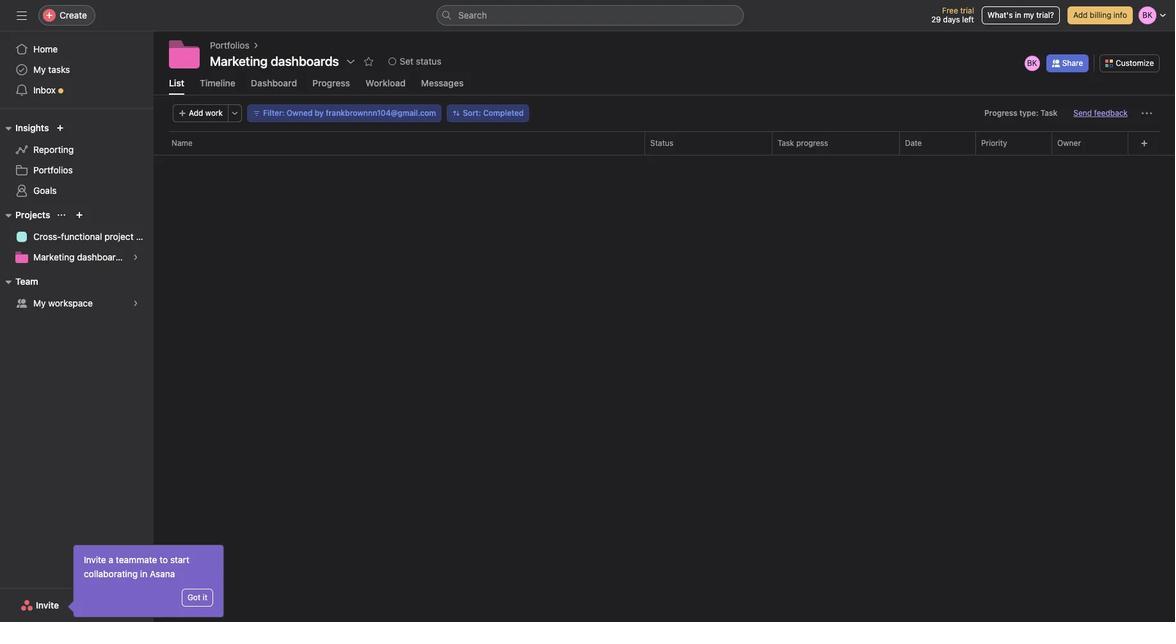 Task type: describe. For each thing, give the bounding box(es) containing it.
my for my workspace
[[33, 298, 46, 309]]

share
[[1063, 58, 1084, 68]]

functional
[[61, 231, 102, 242]]

task inside dropdown button
[[1041, 108, 1058, 118]]

add for add billing info
[[1074, 10, 1088, 20]]

what's in my trial? button
[[982, 6, 1061, 24]]

home link
[[8, 39, 146, 60]]

teammate
[[116, 555, 157, 566]]

customize button
[[1100, 54, 1161, 72]]

task progress
[[778, 138, 829, 148]]

project
[[105, 231, 134, 242]]

filter: owned by frankbrownnn104@gmail.com button
[[247, 104, 442, 122]]

29
[[932, 15, 942, 24]]

insights button
[[0, 120, 49, 136]]

projects
[[15, 209, 50, 220]]

send feedback
[[1074, 108, 1128, 118]]

my workspace
[[33, 298, 93, 309]]

search list box
[[437, 5, 744, 26]]

timeline link
[[200, 77, 236, 95]]

reporting link
[[8, 140, 146, 160]]

see details, my workspace image
[[132, 300, 140, 307]]

date
[[906, 138, 923, 148]]

invite a teammate to start collaborating in asana tooltip
[[70, 546, 224, 617]]

projects element
[[0, 204, 154, 270]]

add billing info
[[1074, 10, 1128, 20]]

free
[[943, 6, 959, 15]]

show options image
[[346, 56, 356, 67]]

set
[[400, 56, 414, 67]]

frankbrownnn104@gmail.com
[[326, 108, 436, 118]]

what's in my trial?
[[988, 10, 1055, 20]]

dashboards
[[77, 252, 126, 263]]

inbox
[[33, 85, 56, 95]]

workload
[[366, 77, 406, 88]]

insights element
[[0, 117, 154, 204]]

marketing dashboards link
[[8, 247, 146, 268]]

1 horizontal spatial portfolios link
[[210, 38, 250, 53]]

list link
[[169, 77, 184, 95]]

see details, marketing dashboards image
[[132, 254, 140, 261]]

marketing
[[33, 252, 75, 263]]

search button
[[437, 5, 744, 26]]

filter:
[[263, 108, 285, 118]]

send
[[1074, 108, 1093, 118]]

sort: completed
[[463, 108, 524, 118]]

list
[[169, 77, 184, 88]]

invite for invite a teammate to start collaborating in asana got it
[[84, 555, 106, 566]]

cross-
[[33, 231, 61, 242]]

asana
[[150, 569, 175, 580]]

goals link
[[8, 181, 146, 201]]

priority
[[982, 138, 1008, 148]]

filter: owned by frankbrownnn104@gmail.com
[[263, 108, 436, 118]]

add work
[[189, 108, 223, 118]]

customize
[[1116, 58, 1155, 68]]

add for add work
[[189, 108, 203, 118]]

progress type: task
[[985, 108, 1058, 118]]

messages link
[[421, 77, 464, 95]]

my for my tasks
[[33, 64, 46, 75]]

it
[[203, 593, 208, 603]]

start
[[170, 555, 190, 566]]

global element
[[0, 31, 154, 108]]

completed
[[483, 108, 524, 118]]

share button
[[1047, 54, 1090, 72]]

sort: completed button
[[447, 104, 530, 122]]

marketing dashboards
[[210, 54, 339, 69]]

invite button
[[12, 594, 67, 617]]

invite for invite
[[36, 600, 59, 611]]

free trial 29 days left
[[932, 6, 975, 24]]

progress for progress type: task
[[985, 108, 1018, 118]]

dashboard link
[[251, 77, 297, 95]]

teams element
[[0, 270, 154, 316]]

collaborating
[[84, 569, 138, 580]]

invite a teammate to start collaborating in asana got it
[[84, 555, 208, 603]]

by
[[315, 108, 324, 118]]

billing
[[1091, 10, 1112, 20]]

left
[[963, 15, 975, 24]]

timeline
[[200, 77, 236, 88]]

reporting
[[33, 144, 74, 155]]

what's
[[988, 10, 1013, 20]]

status
[[651, 138, 674, 148]]

add field image
[[1141, 140, 1149, 147]]



Task type: vqa. For each thing, say whether or not it's contained in the screenshot.
'Cross-functional project plan' in the "Projects" element
no



Task type: locate. For each thing, give the bounding box(es) containing it.
task inside row
[[778, 138, 795, 148]]

row containing name
[[154, 131, 1176, 155]]

add to starred image
[[363, 56, 374, 67]]

add
[[1074, 10, 1088, 20], [189, 108, 203, 118]]

add work button
[[173, 104, 229, 122]]

row
[[154, 131, 1176, 155], [154, 154, 1176, 156]]

insights
[[15, 122, 49, 133]]

set status
[[400, 56, 442, 67]]

1 vertical spatial add
[[189, 108, 203, 118]]

set status button
[[383, 53, 447, 70]]

0 horizontal spatial more actions image
[[231, 110, 239, 117]]

workspace
[[48, 298, 93, 309]]

show options, current sort, top image
[[58, 211, 66, 219]]

0 vertical spatial portfolios
[[210, 40, 250, 51]]

task left progress
[[778, 138, 795, 148]]

1 vertical spatial task
[[778, 138, 795, 148]]

my workspace link
[[8, 293, 146, 314]]

my
[[1024, 10, 1035, 20]]

work
[[205, 108, 223, 118]]

portfolios link up 'timeline'
[[210, 38, 250, 53]]

0 horizontal spatial portfolios
[[33, 165, 73, 175]]

1 row from the top
[[154, 131, 1176, 155]]

0 horizontal spatial in
[[140, 569, 147, 580]]

0 horizontal spatial portfolios link
[[8, 160, 146, 181]]

1 vertical spatial progress
[[985, 108, 1018, 118]]

my
[[33, 64, 46, 75], [33, 298, 46, 309]]

create
[[60, 10, 87, 20]]

0 vertical spatial my
[[33, 64, 46, 75]]

trial?
[[1037, 10, 1055, 20]]

owned
[[287, 108, 313, 118]]

progress link
[[313, 77, 350, 95]]

search
[[459, 10, 487, 20]]

trial
[[961, 6, 975, 15]]

more actions image right work
[[231, 110, 239, 117]]

info
[[1114, 10, 1128, 20]]

1 vertical spatial my
[[33, 298, 46, 309]]

goals
[[33, 185, 57, 196]]

1 horizontal spatial progress
[[985, 108, 1018, 118]]

portfolios up 'timeline'
[[210, 40, 250, 51]]

1 horizontal spatial in
[[1016, 10, 1022, 20]]

0 horizontal spatial add
[[189, 108, 203, 118]]

progress down show options image
[[313, 77, 350, 88]]

hide sidebar image
[[17, 10, 27, 20]]

workload link
[[366, 77, 406, 95]]

progress
[[313, 77, 350, 88], [985, 108, 1018, 118]]

in inside invite a teammate to start collaborating in asana got it
[[140, 569, 147, 580]]

more actions image up add field icon at the top of the page
[[1143, 108, 1153, 118]]

portfolios link down reporting
[[8, 160, 146, 181]]

new project or portfolio image
[[76, 211, 84, 219]]

progress
[[797, 138, 829, 148]]

progress for progress
[[313, 77, 350, 88]]

messages
[[421, 77, 464, 88]]

0 horizontal spatial progress
[[313, 77, 350, 88]]

inbox link
[[8, 80, 146, 101]]

team button
[[0, 274, 38, 289]]

0 vertical spatial add
[[1074, 10, 1088, 20]]

new image
[[57, 124, 64, 132]]

2 my from the top
[[33, 298, 46, 309]]

cross-functional project plan
[[33, 231, 154, 242]]

my tasks link
[[8, 60, 146, 80]]

0 vertical spatial portfolios link
[[210, 38, 250, 53]]

marketing dashboards
[[33, 252, 126, 263]]

status
[[416, 56, 442, 67]]

task right the "type:"
[[1041, 108, 1058, 118]]

progress type: task button
[[979, 104, 1064, 122]]

progress inside dropdown button
[[985, 108, 1018, 118]]

type:
[[1020, 108, 1039, 118]]

portfolios
[[210, 40, 250, 51], [33, 165, 73, 175]]

1 horizontal spatial portfolios
[[210, 40, 250, 51]]

in down teammate
[[140, 569, 147, 580]]

tasks
[[48, 64, 70, 75]]

sort:
[[463, 108, 481, 118]]

1 vertical spatial invite
[[36, 600, 59, 611]]

projects button
[[0, 208, 50, 223]]

1 vertical spatial in
[[140, 569, 147, 580]]

portfolios link
[[210, 38, 250, 53], [8, 160, 146, 181]]

owner
[[1058, 138, 1082, 148]]

2 row from the top
[[154, 154, 1176, 156]]

1 my from the top
[[33, 64, 46, 75]]

plan
[[136, 231, 154, 242]]

got
[[188, 593, 201, 603]]

0 vertical spatial in
[[1016, 10, 1022, 20]]

0 vertical spatial progress
[[313, 77, 350, 88]]

add billing info button
[[1068, 6, 1134, 24]]

0 horizontal spatial invite
[[36, 600, 59, 611]]

add left billing
[[1074, 10, 1088, 20]]

invite inside button
[[36, 600, 59, 611]]

1 horizontal spatial task
[[1041, 108, 1058, 118]]

create button
[[38, 5, 95, 26]]

add left work
[[189, 108, 203, 118]]

bk
[[1028, 58, 1038, 68]]

1 horizontal spatial more actions image
[[1143, 108, 1153, 118]]

0 vertical spatial task
[[1041, 108, 1058, 118]]

portfolios down reporting
[[33, 165, 73, 175]]

0 horizontal spatial task
[[778, 138, 795, 148]]

1 vertical spatial portfolios
[[33, 165, 73, 175]]

to
[[160, 555, 168, 566]]

1 vertical spatial portfolios link
[[8, 160, 146, 181]]

days
[[944, 15, 961, 24]]

send feedback link
[[1074, 108, 1128, 119]]

task
[[1041, 108, 1058, 118], [778, 138, 795, 148]]

got it button
[[182, 589, 213, 607]]

cross-functional project plan link
[[8, 227, 154, 247]]

in left my
[[1016, 10, 1022, 20]]

1 horizontal spatial invite
[[84, 555, 106, 566]]

more actions image
[[1143, 108, 1153, 118], [231, 110, 239, 117]]

my down 'team'
[[33, 298, 46, 309]]

home
[[33, 44, 58, 54]]

portfolios inside the insights element
[[33, 165, 73, 175]]

my tasks
[[33, 64, 70, 75]]

my left tasks
[[33, 64, 46, 75]]

progress left the "type:"
[[985, 108, 1018, 118]]

my inside 'my tasks' link
[[33, 64, 46, 75]]

a
[[109, 555, 113, 566]]

invite inside invite a teammate to start collaborating in asana got it
[[84, 555, 106, 566]]

team
[[15, 276, 38, 287]]

name
[[172, 138, 193, 148]]

invite
[[84, 555, 106, 566], [36, 600, 59, 611]]

feedback
[[1095, 108, 1128, 118]]

my inside my workspace link
[[33, 298, 46, 309]]

0 vertical spatial invite
[[84, 555, 106, 566]]

1 horizontal spatial add
[[1074, 10, 1088, 20]]

in inside "button"
[[1016, 10, 1022, 20]]

dashboard
[[251, 77, 297, 88]]



